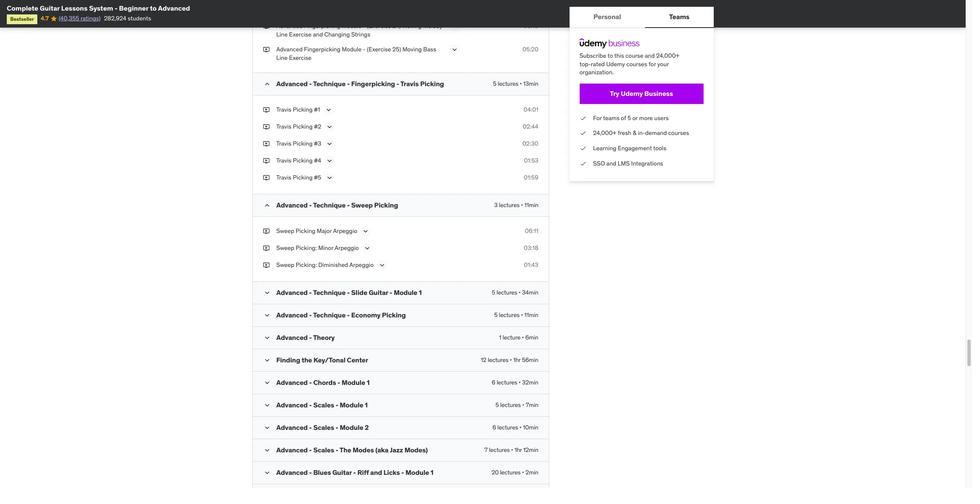 Task type: describe. For each thing, give the bounding box(es) containing it.
sweep for sweep picking major arpeggio
[[277, 227, 295, 235]]

5 right of
[[628, 114, 632, 122]]

personal button
[[570, 7, 646, 27]]

travis for travis picking #5
[[277, 173, 292, 181]]

6 for advanced - scales - module 2
[[493, 423, 496, 431]]

and inside "subscribe to this course and 24,000+ top‑rated udemy courses for your organization."
[[645, 52, 655, 59]]

lms
[[618, 159, 630, 167]]

sweep picking major arpeggio
[[277, 227, 358, 235]]

advanced fingerpicking module - (exercise 24) moving melody line exercise and changing strings
[[277, 22, 443, 38]]

travis for travis picking #3
[[277, 139, 292, 147]]

engagement
[[618, 144, 652, 152]]

56min
[[522, 356, 539, 364]]

complete
[[7, 4, 38, 12]]

32min
[[523, 378, 539, 386]]

advanced for advanced - scales - module 1
[[277, 401, 308, 409]]

jazz
[[390, 446, 403, 454]]

and right riff
[[371, 468, 382, 476]]

2
[[365, 423, 369, 431]]

travis for travis picking #4
[[277, 156, 292, 164]]

changing
[[325, 30, 350, 38]]

xsmall image for sweep picking: minor arpeggio
[[263, 244, 270, 252]]

#4
[[314, 156, 321, 164]]

lectures for advanced - scales - module 1
[[501, 401, 521, 409]]

sweep for sweep picking: diminished arpeggio
[[277, 261, 295, 268]]

(40,355
[[59, 15, 79, 22]]

xsmall image for travis picking #5
[[263, 173, 270, 182]]

beginner
[[119, 4, 149, 12]]

24,000+ inside "subscribe to this course and 24,000+ top‑rated udemy courses for your organization."
[[657, 52, 680, 59]]

advanced for advanced - scales - the modes (aka jazz modes)
[[277, 446, 308, 454]]

0 horizontal spatial 24,000+
[[594, 129, 617, 137]]

1hr for finding the key/tonal center
[[514, 356, 521, 364]]

advanced - theory
[[277, 333, 335, 342]]

blues
[[314, 468, 331, 476]]

show lecture description image for sweep picking: diminished arpeggio
[[378, 261, 387, 269]]

25)
[[393, 46, 401, 53]]

advanced - blues guitar - riff and licks - module 1
[[277, 468, 434, 476]]

travis picking #5
[[277, 173, 321, 181]]

lectures for finding the key/tonal center
[[488, 356, 509, 364]]

and right the sso on the top of page
[[607, 159, 617, 167]]

• for advanced - scales - the modes (aka jazz modes)
[[511, 446, 514, 454]]

5 lectures • 11min
[[495, 311, 539, 319]]

• for advanced - blues guitar - riff and licks - module 1
[[522, 468, 525, 476]]

advanced - technique - economy picking
[[277, 311, 406, 319]]

6 lectures • 10min
[[493, 423, 539, 431]]

technique for economy
[[313, 311, 346, 319]]

advanced fingerpicking module - (exercise 25) moving bass line exercise
[[277, 46, 437, 62]]

#1
[[314, 106, 320, 113]]

lectures for advanced - chords - module 1
[[497, 378, 518, 386]]

small image for advanced - scales - module 1
[[263, 401, 271, 409]]

major
[[317, 227, 332, 235]]

line for advanced fingerpicking module - (exercise 25) moving bass line exercise
[[277, 54, 288, 62]]

small image for advanced - blues guitar - riff and licks - module 1
[[263, 468, 271, 477]]

advanced for advanced - theory
[[277, 333, 308, 342]]

1 vertical spatial courses
[[669, 129, 690, 137]]

integrations
[[632, 159, 664, 167]]

technique for sweep
[[313, 201, 346, 209]]

sso
[[594, 159, 605, 167]]

5 for advanced - technique - fingerpicking - travis picking
[[493, 80, 497, 87]]

your
[[658, 60, 669, 68]]

282,924
[[104, 15, 126, 22]]

03:10
[[524, 22, 539, 30]]

course
[[626, 52, 644, 59]]

modes)
[[405, 446, 428, 454]]

20 lectures • 2min
[[492, 468, 539, 476]]

7
[[485, 446, 488, 454]]

advanced for advanced fingerpicking module - (exercise 25) moving bass line exercise
[[277, 46, 303, 53]]

• for advanced - chords - module 1
[[519, 378, 521, 386]]

5 lectures • 34min
[[492, 288, 539, 296]]

finding the key/tonal center
[[277, 356, 369, 364]]

01:59
[[524, 173, 539, 181]]

advanced for advanced - technique - slide guitar - module 1
[[277, 288, 308, 297]]

(40,355 ratings)
[[59, 15, 101, 22]]

5 for advanced - scales - module 1
[[496, 401, 499, 409]]

&
[[633, 129, 637, 137]]

1 vertical spatial udemy
[[621, 89, 644, 98]]

advanced - technique - slide guitar - module 1
[[277, 288, 422, 297]]

(exercise for 25)
[[367, 46, 391, 53]]

module inside the advanced fingerpicking module - (exercise 25) moving bass line exercise
[[342, 46, 362, 53]]

advanced for advanced - technique - fingerpicking - travis picking
[[277, 79, 308, 88]]

advanced - technique - fingerpicking - travis picking
[[277, 79, 444, 88]]

show lecture description image for advanced fingerpicking module - (exercise 24) moving melody line exercise and changing strings
[[451, 22, 459, 31]]

11min for advanced - technique - economy picking
[[525, 311, 539, 319]]

0 vertical spatial to
[[150, 4, 157, 12]]

show lecture description image for travis picking #5
[[326, 173, 334, 182]]

sweep for sweep picking: minor arpeggio
[[277, 244, 295, 252]]

lecture
[[503, 333, 521, 341]]

#3
[[314, 139, 321, 147]]

advanced for advanced fingerpicking module - (exercise 24) moving melody line exercise and changing strings
[[277, 22, 303, 30]]

2 vertical spatial fingerpicking
[[351, 79, 395, 88]]

tools
[[654, 144, 667, 152]]

show lecture description image for sweep picking: minor arpeggio
[[363, 244, 372, 252]]

in-
[[638, 129, 646, 137]]

advanced for advanced - chords - module 1
[[277, 378, 308, 387]]

• for advanced - scales - module 2
[[520, 423, 522, 431]]

courses inside "subscribe to this course and 24,000+ top‑rated udemy courses for your organization."
[[627, 60, 648, 68]]

1hr for advanced - scales - the modes (aka jazz modes)
[[515, 446, 522, 454]]

show lecture description image for advanced fingerpicking module - (exercise 25) moving bass line exercise
[[451, 46, 459, 54]]

3
[[495, 201, 498, 209]]

ratings)
[[81, 15, 101, 22]]

teams button
[[646, 7, 714, 27]]

bestseller
[[10, 16, 34, 22]]

picking for major
[[296, 227, 316, 235]]

travis down the 25)
[[401, 79, 419, 88]]

advanced - scales - module 1
[[277, 401, 368, 409]]

business
[[645, 89, 674, 98]]

lectures for advanced - technique - economy picking
[[499, 311, 520, 319]]

5 for advanced - technique - economy picking
[[495, 311, 498, 319]]

lectures for advanced - technique - fingerpicking - travis picking
[[498, 80, 519, 87]]

picking: for diminished
[[296, 261, 317, 268]]

or
[[633, 114, 638, 122]]

exercise for advanced fingerpicking module - (exercise 25) moving bass line exercise
[[289, 54, 312, 62]]

xsmall image for sweep picking: diminished arpeggio
[[263, 261, 270, 269]]

teams
[[604, 114, 620, 122]]

finding
[[277, 356, 300, 364]]

bass
[[424, 46, 437, 53]]

top‑rated
[[580, 60, 605, 68]]

03:18
[[524, 244, 539, 252]]

scales for modes
[[314, 446, 334, 454]]

lectures for advanced - blues guitar - riff and licks - module 1
[[500, 468, 521, 476]]

1 horizontal spatial guitar
[[333, 468, 352, 476]]

moving for bass
[[403, 46, 422, 53]]

3 lectures • 11min
[[495, 201, 539, 209]]

travis for travis picking #2
[[277, 122, 292, 130]]

strings
[[352, 30, 371, 38]]

show lecture description image for travis picking #4
[[326, 156, 334, 165]]

more
[[640, 114, 653, 122]]

picking: for minor
[[296, 244, 317, 252]]

01:43
[[524, 261, 539, 268]]

picking for #1
[[293, 106, 313, 113]]

small image for advanced - technique - slide guitar - module 1
[[263, 288, 271, 297]]

small image for finding the key/tonal center
[[263, 356, 271, 364]]

travis picking #2
[[277, 122, 321, 130]]

• for finding the key/tonal center
[[510, 356, 512, 364]]

subscribe
[[580, 52, 607, 59]]

6min
[[526, 333, 539, 341]]

34min
[[523, 288, 539, 296]]

this
[[615, 52, 625, 59]]

of
[[621, 114, 627, 122]]

picking for #5
[[293, 173, 313, 181]]



Task type: locate. For each thing, give the bounding box(es) containing it.
demand
[[646, 129, 667, 137]]

0 vertical spatial courses
[[627, 60, 648, 68]]

2 technique from the top
[[313, 201, 346, 209]]

• left 2min
[[522, 468, 525, 476]]

udemy business image
[[580, 38, 640, 48]]

2 vertical spatial guitar
[[333, 468, 352, 476]]

4 small image from the top
[[263, 446, 271, 454]]

system
[[89, 4, 113, 12]]

advanced inside the advanced fingerpicking module - (exercise 25) moving bass line exercise
[[277, 46, 303, 53]]

1 11min from the top
[[525, 201, 539, 209]]

for teams of 5 or more users
[[594, 114, 669, 122]]

0 vertical spatial 11min
[[525, 201, 539, 209]]

6 small image from the top
[[263, 423, 271, 432]]

1 vertical spatial scales
[[314, 423, 334, 431]]

small image for advanced - theory
[[263, 333, 271, 342]]

5 for advanced - technique - slide guitar - module 1
[[492, 288, 496, 296]]

1 small image from the top
[[263, 80, 271, 88]]

scales for 2
[[314, 423, 334, 431]]

0 horizontal spatial to
[[150, 4, 157, 12]]

lectures left '13min'
[[498, 80, 519, 87]]

picking: down 'sweep picking: minor arpeggio'
[[296, 261, 317, 268]]

scales down advanced - scales - module 1
[[314, 423, 334, 431]]

1 scales from the top
[[314, 401, 334, 409]]

for
[[649, 60, 657, 68]]

advanced for advanced - blues guitar - riff and licks - module 1
[[277, 468, 308, 476]]

guitar up 4.7
[[40, 4, 60, 12]]

• left 7min on the right bottom of the page
[[523, 401, 525, 409]]

24,000+ fresh & in-demand courses
[[594, 129, 690, 137]]

fingerpicking for advanced fingerpicking module - (exercise 24) moving melody line exercise and changing strings
[[304, 22, 341, 30]]

lectures
[[498, 80, 519, 87], [499, 201, 520, 209], [497, 288, 518, 296], [499, 311, 520, 319], [488, 356, 509, 364], [497, 378, 518, 386], [501, 401, 521, 409], [498, 423, 519, 431], [489, 446, 510, 454], [500, 468, 521, 476]]

4.7
[[41, 15, 49, 22]]

melody
[[423, 22, 443, 30]]

sweep picking: minor arpeggio
[[277, 244, 359, 252]]

xsmall image for advanced fingerpicking module - (exercise 24) moving melody line exercise and changing strings
[[263, 22, 270, 30]]

1 lecture • 6min
[[499, 333, 539, 341]]

lectures down 12 lectures • 1hr 56min
[[497, 378, 518, 386]]

the
[[302, 356, 312, 364]]

exercise
[[289, 30, 312, 38], [289, 54, 312, 62]]

1 vertical spatial exercise
[[289, 54, 312, 62]]

•
[[520, 80, 522, 87], [521, 201, 523, 209], [519, 288, 521, 296], [521, 311, 523, 319], [522, 333, 524, 341], [510, 356, 512, 364], [519, 378, 521, 386], [523, 401, 525, 409], [520, 423, 522, 431], [511, 446, 514, 454], [522, 468, 525, 476]]

(exercise left 24)
[[367, 22, 391, 30]]

lectures right 7
[[489, 446, 510, 454]]

1 horizontal spatial courses
[[669, 129, 690, 137]]

5 left '13min'
[[493, 80, 497, 87]]

advanced for advanced - scales - module 2
[[277, 423, 308, 431]]

fingerpicking down changing
[[304, 46, 341, 53]]

- inside advanced fingerpicking module - (exercise 24) moving melody line exercise and changing strings
[[363, 22, 366, 30]]

06:11
[[525, 227, 539, 235]]

1 vertical spatial guitar
[[369, 288, 389, 297]]

lectures left 34min
[[497, 288, 518, 296]]

02:44
[[523, 122, 539, 130]]

1hr
[[514, 356, 521, 364], [515, 446, 522, 454]]

courses down "course"
[[627, 60, 648, 68]]

1 vertical spatial picking:
[[296, 261, 317, 268]]

travis up travis picking #5
[[277, 156, 292, 164]]

and inside advanced fingerpicking module - (exercise 24) moving melody line exercise and changing strings
[[313, 30, 323, 38]]

fingerpicking
[[304, 22, 341, 30], [304, 46, 341, 53], [351, 79, 395, 88]]

#5
[[314, 173, 321, 181]]

advanced - technique - sweep picking
[[277, 201, 398, 209]]

1 vertical spatial 24,000+
[[594, 129, 617, 137]]

0 vertical spatial 24,000+
[[657, 52, 680, 59]]

guitar right slide
[[369, 288, 389, 297]]

arpeggio right minor
[[335, 244, 359, 252]]

technique for slide
[[313, 288, 346, 297]]

1hr left 56min
[[514, 356, 521, 364]]

2 exercise from the top
[[289, 54, 312, 62]]

1 vertical spatial moving
[[403, 46, 422, 53]]

show lecture description image right #2
[[326, 122, 334, 131]]

1 vertical spatial show lecture description image
[[326, 122, 334, 131]]

lectures right 3
[[499, 201, 520, 209]]

0 vertical spatial udemy
[[607, 60, 626, 68]]

arpeggio for sweep picking: diminished arpeggio
[[350, 261, 374, 268]]

line inside advanced fingerpicking module - (exercise 24) moving melody line exercise and changing strings
[[277, 30, 288, 38]]

picking for #3
[[293, 139, 313, 147]]

udemy right try
[[621, 89, 644, 98]]

advanced
[[158, 4, 190, 12], [277, 22, 303, 30], [277, 46, 303, 53], [277, 79, 308, 88], [277, 201, 308, 209], [277, 288, 308, 297], [277, 311, 308, 319], [277, 333, 308, 342], [277, 378, 308, 387], [277, 401, 308, 409], [277, 423, 308, 431], [277, 446, 308, 454], [277, 468, 308, 476]]

lectures up lecture
[[499, 311, 520, 319]]

small image
[[263, 288, 271, 297], [263, 333, 271, 342], [263, 401, 271, 409], [263, 446, 271, 454]]

1 vertical spatial arpeggio
[[335, 244, 359, 252]]

2 small image from the top
[[263, 333, 271, 342]]

1 vertical spatial to
[[608, 52, 613, 59]]

to left this
[[608, 52, 613, 59]]

1 (exercise from the top
[[367, 22, 391, 30]]

show lecture description image right the bass
[[451, 46, 459, 54]]

technique up #1 at the left top of the page
[[313, 79, 346, 88]]

0 vertical spatial scales
[[314, 401, 334, 409]]

-
[[115, 4, 118, 12], [363, 22, 366, 30], [363, 46, 366, 53], [309, 79, 312, 88], [347, 79, 350, 88], [397, 79, 400, 88], [309, 201, 312, 209], [347, 201, 350, 209], [309, 288, 312, 297], [347, 288, 350, 297], [390, 288, 393, 297], [309, 311, 312, 319], [347, 311, 350, 319], [309, 333, 312, 342], [309, 378, 312, 387], [338, 378, 340, 387], [309, 401, 312, 409], [336, 401, 339, 409], [309, 423, 312, 431], [336, 423, 339, 431], [309, 446, 312, 454], [336, 446, 339, 454], [309, 468, 312, 476], [354, 468, 356, 476], [402, 468, 404, 476]]

2 vertical spatial show lecture description image
[[362, 227, 370, 235]]

1 line from the top
[[277, 30, 288, 38]]

lessons
[[61, 4, 88, 12]]

learning engagement tools
[[594, 144, 667, 152]]

xsmall image
[[263, 46, 270, 54], [263, 106, 270, 114], [580, 114, 587, 122], [580, 129, 587, 138], [263, 139, 270, 148], [263, 156, 270, 165], [580, 159, 587, 168], [263, 227, 270, 235]]

exercise inside the advanced fingerpicking module - (exercise 25) moving bass line exercise
[[289, 54, 312, 62]]

and up for
[[645, 52, 655, 59]]

fingerpicking inside the advanced fingerpicking module - (exercise 25) moving bass line exercise
[[304, 46, 341, 53]]

licks
[[384, 468, 400, 476]]

fingerpicking for advanced fingerpicking module - (exercise 25) moving bass line exercise
[[304, 46, 341, 53]]

0 vertical spatial arpeggio
[[333, 227, 358, 235]]

0 horizontal spatial guitar
[[40, 4, 60, 12]]

moving for melody
[[403, 22, 422, 30]]

2 (exercise from the top
[[367, 46, 391, 53]]

4 technique from the top
[[313, 311, 346, 319]]

1 vertical spatial line
[[277, 54, 288, 62]]

3 technique from the top
[[313, 288, 346, 297]]

travis down travis picking #1
[[277, 122, 292, 130]]

2 vertical spatial scales
[[314, 446, 334, 454]]

5 down 6 lectures • 32min
[[496, 401, 499, 409]]

travis picking #4
[[277, 156, 321, 164]]

24,000+ up your
[[657, 52, 680, 59]]

1 horizontal spatial show lecture description image
[[362, 227, 370, 235]]

modes
[[353, 446, 374, 454]]

1 moving from the top
[[403, 22, 422, 30]]

1 horizontal spatial to
[[608, 52, 613, 59]]

show lecture description image
[[451, 22, 459, 31], [325, 106, 333, 114], [326, 139, 334, 148], [326, 156, 334, 165], [326, 173, 334, 182], [363, 244, 372, 252], [378, 261, 387, 269]]

advanced inside advanced fingerpicking module - (exercise 24) moving melody line exercise and changing strings
[[277, 22, 303, 30]]

arpeggio for sweep picking: minor arpeggio
[[335, 244, 359, 252]]

learning
[[594, 144, 617, 152]]

7 lectures • 1hr 12min
[[485, 446, 539, 454]]

• for advanced - technique - sweep picking
[[521, 201, 523, 209]]

lectures right 12
[[488, 356, 509, 364]]

2 horizontal spatial show lecture description image
[[451, 46, 459, 54]]

- inside the advanced fingerpicking module - (exercise 25) moving bass line exercise
[[363, 46, 366, 53]]

1 picking: from the top
[[296, 244, 317, 252]]

2 vertical spatial arpeggio
[[350, 261, 374, 268]]

advanced - scales - the modes (aka jazz modes)
[[277, 446, 428, 454]]

moving
[[403, 22, 422, 30], [403, 46, 422, 53]]

(exercise left the 25)
[[367, 46, 391, 53]]

12min
[[524, 446, 539, 454]]

scales for 1
[[314, 401, 334, 409]]

11min up 6min
[[525, 311, 539, 319]]

• left the 32min on the bottom right of the page
[[519, 378, 521, 386]]

moving inside advanced fingerpicking module - (exercise 24) moving melody line exercise and changing strings
[[403, 22, 422, 30]]

04:01
[[524, 106, 539, 113]]

1 exercise from the top
[[289, 30, 312, 38]]

• for advanced - technique - economy picking
[[521, 311, 523, 319]]

technique up major
[[313, 201, 346, 209]]

7 small image from the top
[[263, 468, 271, 477]]

advanced - scales - module 2
[[277, 423, 369, 431]]

0 vertical spatial moving
[[403, 22, 422, 30]]

01:53
[[524, 156, 539, 164]]

diminished
[[319, 261, 348, 268]]

5 small image from the top
[[263, 378, 271, 387]]

picking:
[[296, 244, 317, 252], [296, 261, 317, 268]]

organization.
[[580, 68, 614, 76]]

exercise for advanced fingerpicking module - (exercise 24) moving melody line exercise and changing strings
[[289, 30, 312, 38]]

24,000+ up learning
[[594, 129, 617, 137]]

small image for advanced - technique - fingerpicking - travis picking
[[263, 80, 271, 88]]

exercise inside advanced fingerpicking module - (exercise 24) moving melody line exercise and changing strings
[[289, 30, 312, 38]]

• left 6min
[[522, 333, 524, 341]]

6 down 12 lectures • 1hr 56min
[[492, 378, 496, 386]]

travis down travis picking #2
[[277, 139, 292, 147]]

fingerpicking inside advanced fingerpicking module - (exercise 24) moving melody line exercise and changing strings
[[304, 22, 341, 30]]

module inside advanced fingerpicking module - (exercise 24) moving melody line exercise and changing strings
[[342, 22, 362, 30]]

282,924 students
[[104, 15, 151, 22]]

3 scales from the top
[[314, 446, 334, 454]]

tab list containing personal
[[570, 7, 714, 28]]

lectures left 7min on the right bottom of the page
[[501, 401, 521, 409]]

3 small image from the top
[[263, 311, 271, 319]]

arpeggio right major
[[333, 227, 358, 235]]

show lecture description image for travis picking #3
[[326, 139, 334, 148]]

arpeggio up slide
[[350, 261, 374, 268]]

riff
[[358, 468, 369, 476]]

show lecture description image down advanced - technique - sweep picking at left
[[362, 227, 370, 235]]

1 horizontal spatial 24,000+
[[657, 52, 680, 59]]

1 vertical spatial 11min
[[525, 311, 539, 319]]

12
[[481, 356, 487, 364]]

technique for fingerpicking
[[313, 79, 346, 88]]

2min
[[526, 468, 539, 476]]

2 11min from the top
[[525, 311, 539, 319]]

11min up 06:11
[[525, 201, 539, 209]]

fingerpicking down the advanced fingerpicking module - (exercise 25) moving bass line exercise
[[351, 79, 395, 88]]

• left 12min
[[511, 446, 514, 454]]

scales left the
[[314, 446, 334, 454]]

2 horizontal spatial guitar
[[369, 288, 389, 297]]

• for advanced - technique - slide guitar - module 1
[[519, 288, 521, 296]]

technique up advanced - technique - economy picking
[[313, 288, 346, 297]]

subscribe to this course and 24,000+ top‑rated udemy courses for your organization.
[[580, 52, 680, 76]]

6
[[492, 378, 496, 386], [493, 423, 496, 431]]

lectures for advanced - scales - module 2
[[498, 423, 519, 431]]

travis picking #3
[[277, 139, 321, 147]]

travis down 'travis picking #4'
[[277, 173, 292, 181]]

line inside the advanced fingerpicking module - (exercise 25) moving bass line exercise
[[277, 54, 288, 62]]

0 vertical spatial 6
[[492, 378, 496, 386]]

1hr left 12min
[[515, 446, 522, 454]]

3 small image from the top
[[263, 401, 271, 409]]

0 vertical spatial guitar
[[40, 4, 60, 12]]

small image for advanced - technique - sweep picking
[[263, 201, 271, 209]]

0 vertical spatial line
[[277, 30, 288, 38]]

24)
[[393, 22, 401, 30]]

udemy inside "subscribe to this course and 24,000+ top‑rated udemy courses for your organization."
[[607, 60, 626, 68]]

show lecture description image for sweep picking major arpeggio
[[362, 227, 370, 235]]

1 vertical spatial 6
[[493, 423, 496, 431]]

0 horizontal spatial courses
[[627, 60, 648, 68]]

• for advanced - technique - fingerpicking - travis picking
[[520, 80, 522, 87]]

show lecture description image
[[451, 46, 459, 54], [326, 122, 334, 131], [362, 227, 370, 235]]

udemy down this
[[607, 60, 626, 68]]

5 down 5 lectures • 34min at right bottom
[[495, 311, 498, 319]]

guitar
[[40, 4, 60, 12], [369, 288, 389, 297], [333, 468, 352, 476]]

small image for advanced - scales - module 2
[[263, 423, 271, 432]]

7min
[[526, 401, 539, 409]]

1
[[419, 288, 422, 297], [499, 333, 502, 341], [367, 378, 370, 387], [365, 401, 368, 409], [431, 468, 434, 476]]

• left '13min'
[[520, 80, 522, 87]]

• left 10min
[[520, 423, 522, 431]]

small image for advanced - technique - economy picking
[[263, 311, 271, 319]]

chords
[[314, 378, 336, 387]]

1 vertical spatial fingerpicking
[[304, 46, 341, 53]]

0 vertical spatial fingerpicking
[[304, 22, 341, 30]]

5 lectures • 7min
[[496, 401, 539, 409]]

• for advanced - scales - module 1
[[523, 401, 525, 409]]

travis
[[401, 79, 419, 88], [277, 106, 292, 113], [277, 122, 292, 130], [277, 139, 292, 147], [277, 156, 292, 164], [277, 173, 292, 181]]

0 vertical spatial show lecture description image
[[451, 46, 459, 54]]

show lecture description image for travis picking #2
[[326, 122, 334, 131]]

lectures for advanced - technique - sweep picking
[[499, 201, 520, 209]]

2 small image from the top
[[263, 201, 271, 209]]

scales down "advanced - chords - module 1"
[[314, 401, 334, 409]]

try
[[610, 89, 620, 98]]

(exercise inside advanced fingerpicking module - (exercise 24) moving melody line exercise and changing strings
[[367, 22, 391, 30]]

minor
[[319, 244, 334, 252]]

• up 1 lecture • 6min
[[521, 311, 523, 319]]

• right 3
[[521, 201, 523, 209]]

13min
[[524, 80, 539, 87]]

02:30
[[523, 139, 539, 147]]

to
[[150, 4, 157, 12], [608, 52, 613, 59]]

11min
[[525, 201, 539, 209], [525, 311, 539, 319]]

1 small image from the top
[[263, 288, 271, 297]]

4 small image from the top
[[263, 356, 271, 364]]

fingerpicking up changing
[[304, 22, 341, 30]]

moving right the 25)
[[403, 46, 422, 53]]

0 vertical spatial picking:
[[296, 244, 317, 252]]

for
[[594, 114, 602, 122]]

0 vertical spatial exercise
[[289, 30, 312, 38]]

xsmall image for travis picking #2
[[263, 122, 270, 131]]

1 vertical spatial 1hr
[[515, 446, 522, 454]]

6 lectures • 32min
[[492, 378, 539, 386]]

to inside "subscribe to this course and 24,000+ top‑rated udemy courses for your organization."
[[608, 52, 613, 59]]

2 picking: from the top
[[296, 261, 317, 268]]

advanced for advanced - technique - economy picking
[[277, 311, 308, 319]]

travis up travis picking #2
[[277, 106, 292, 113]]

5
[[493, 80, 497, 87], [628, 114, 632, 122], [492, 288, 496, 296], [495, 311, 498, 319], [496, 401, 499, 409]]

• left 34min
[[519, 288, 521, 296]]

xsmall image
[[263, 22, 270, 30], [263, 122, 270, 131], [580, 144, 587, 153], [263, 173, 270, 182], [263, 244, 270, 252], [263, 261, 270, 269]]

to up students
[[150, 4, 157, 12]]

moving inside the advanced fingerpicking module - (exercise 25) moving bass line exercise
[[403, 46, 422, 53]]

arpeggio for sweep picking major arpeggio
[[333, 227, 358, 235]]

• for advanced - theory
[[522, 333, 524, 341]]

6 up 7 lectures • 1hr 12min
[[493, 423, 496, 431]]

(exercise inside the advanced fingerpicking module - (exercise 25) moving bass line exercise
[[367, 46, 391, 53]]

2 moving from the top
[[403, 46, 422, 53]]

tab list
[[570, 7, 714, 28]]

0 vertical spatial 1hr
[[514, 356, 521, 364]]

sweep picking: diminished arpeggio
[[277, 261, 374, 268]]

and
[[313, 30, 323, 38], [645, 52, 655, 59], [607, 159, 617, 167], [371, 468, 382, 476]]

courses right demand
[[669, 129, 690, 137]]

small image
[[263, 80, 271, 88], [263, 201, 271, 209], [263, 311, 271, 319], [263, 356, 271, 364], [263, 378, 271, 387], [263, 423, 271, 432], [263, 468, 271, 477]]

(exercise
[[367, 22, 391, 30], [367, 46, 391, 53]]

technique up theory
[[313, 311, 346, 319]]

udemy
[[607, 60, 626, 68], [621, 89, 644, 98]]

line
[[277, 30, 288, 38], [277, 54, 288, 62]]

2 scales from the top
[[314, 423, 334, 431]]

small image for advanced - chords - module 1
[[263, 378, 271, 387]]

11min for advanced - technique - sweep picking
[[525, 201, 539, 209]]

1 vertical spatial (exercise
[[367, 46, 391, 53]]

complete guitar lessons system - beginner to advanced
[[7, 4, 190, 12]]

picking: left minor
[[296, 244, 317, 252]]

students
[[128, 15, 151, 22]]

1 technique from the top
[[313, 79, 346, 88]]

travis for travis picking #1
[[277, 106, 292, 113]]

0 horizontal spatial show lecture description image
[[326, 122, 334, 131]]

lectures right 20
[[500, 468, 521, 476]]

scales
[[314, 401, 334, 409], [314, 423, 334, 431], [314, 446, 334, 454]]

lectures for advanced - scales - the modes (aka jazz modes)
[[489, 446, 510, 454]]

6 for advanced - chords - module 1
[[492, 378, 496, 386]]

12 lectures • 1hr 56min
[[481, 356, 539, 364]]

line for advanced fingerpicking module - (exercise 24) moving melody line exercise and changing strings
[[277, 30, 288, 38]]

picking for #2
[[293, 122, 313, 130]]

lectures up 7 lectures • 1hr 12min
[[498, 423, 519, 431]]

and left changing
[[313, 30, 323, 38]]

try udemy business
[[610, 89, 674, 98]]

show lecture description image for travis picking #1
[[325, 106, 333, 114]]

moving right 24)
[[403, 22, 422, 30]]

economy
[[351, 311, 381, 319]]

guitar right blues
[[333, 468, 352, 476]]

advanced for advanced - technique - sweep picking
[[277, 201, 308, 209]]

0 vertical spatial (exercise
[[367, 22, 391, 30]]

(exercise for 24)
[[367, 22, 391, 30]]

users
[[655, 114, 669, 122]]

2 line from the top
[[277, 54, 288, 62]]

lectures for advanced - technique - slide guitar - module 1
[[497, 288, 518, 296]]

picking for #4
[[293, 156, 313, 164]]

small image for advanced - scales - the modes (aka jazz modes)
[[263, 446, 271, 454]]

5 up 5 lectures • 11min
[[492, 288, 496, 296]]

• left 56min
[[510, 356, 512, 364]]

key/tonal
[[314, 356, 346, 364]]

teams
[[670, 12, 690, 21]]



Task type: vqa. For each thing, say whether or not it's contained in the screenshot.


